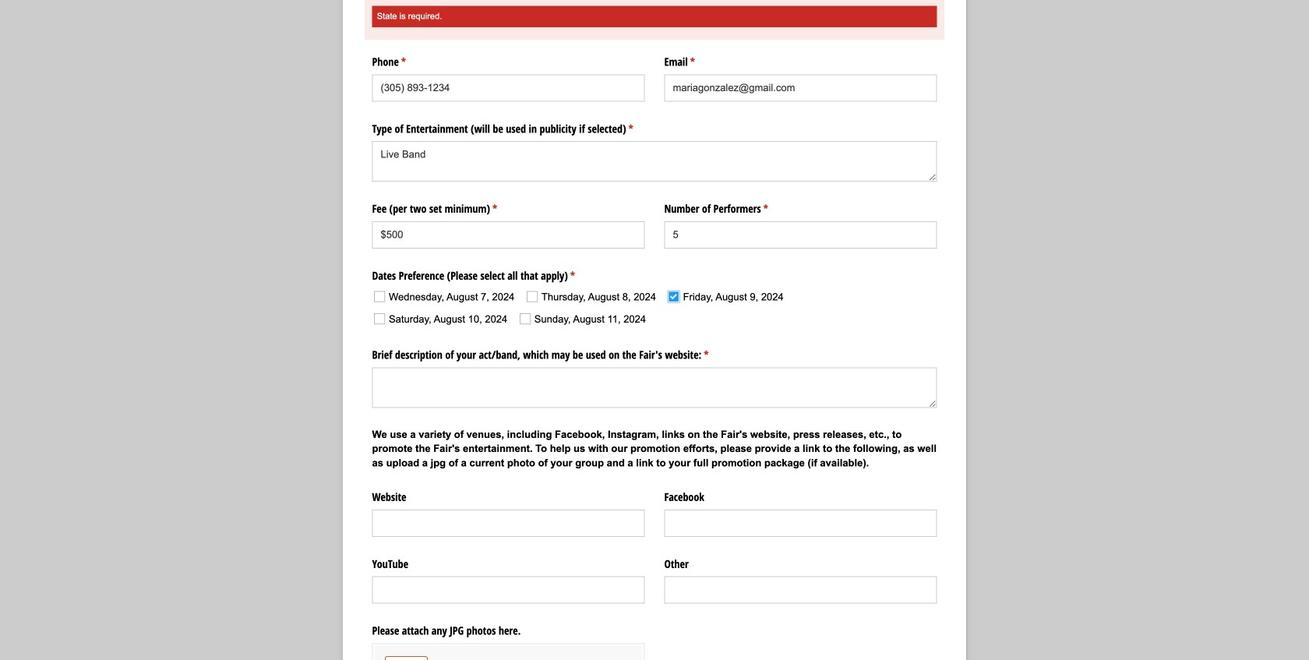 Task type: vqa. For each thing, say whether or not it's contained in the screenshot.
text field
yes



Task type: locate. For each thing, give the bounding box(es) containing it.
None text field
[[665, 74, 938, 102], [372, 141, 938, 182], [665, 221, 938, 249], [372, 577, 645, 604], [665, 577, 938, 604], [665, 74, 938, 102], [372, 141, 938, 182], [665, 221, 938, 249], [372, 577, 645, 604], [665, 577, 938, 604]]

checkbox-group element
[[369, 284, 938, 333]]

None text field
[[372, 74, 645, 102], [372, 221, 645, 249], [372, 368, 938, 408], [372, 510, 645, 537], [665, 510, 938, 537], [372, 74, 645, 102], [372, 221, 645, 249], [372, 368, 938, 408], [372, 510, 645, 537], [665, 510, 938, 537]]



